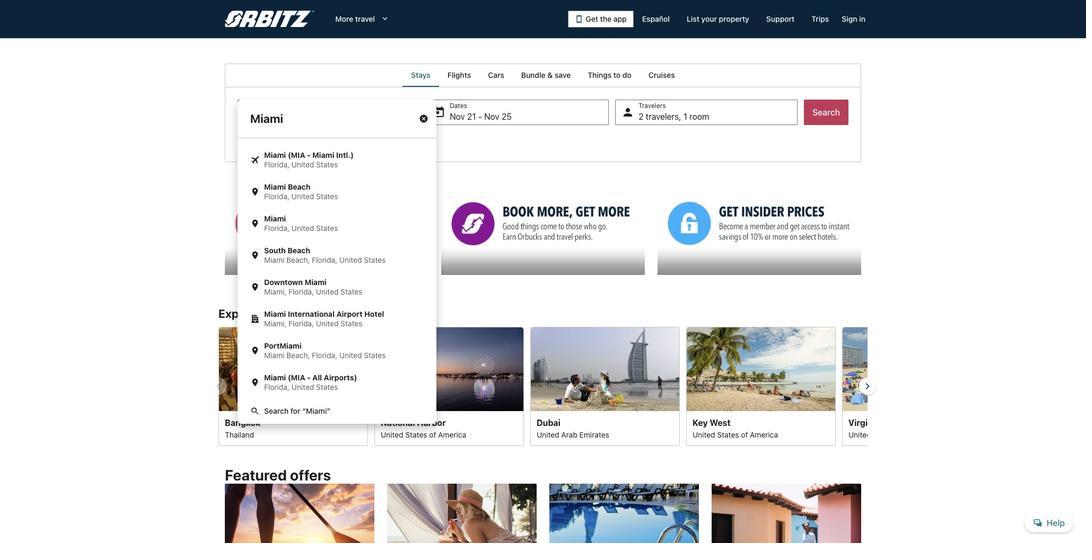 Task type: vqa. For each thing, say whether or not it's contained in the screenshot.


Task type: describe. For each thing, give the bounding box(es) containing it.
explore stays in trending destinations
[[219, 307, 422, 321]]

explore
[[219, 307, 260, 321]]

united inside miami (mia - miami intl.) florida, united states
[[292, 160, 314, 169]]

national
[[381, 418, 415, 428]]

miami inside miami beach florida, united states
[[264, 182, 286, 192]]

property
[[719, 14, 750, 23]]

featured offers
[[225, 467, 331, 484]]

states inside key west united states of america
[[717, 430, 739, 439]]

florida, inside miami beach florida, united states
[[264, 192, 290, 201]]

list your property
[[687, 14, 750, 23]]

25
[[502, 112, 512, 121]]

bundle
[[521, 71, 546, 80]]

united inside "downtown miami miami, florida, united states"
[[316, 288, 339, 297]]

cruises link
[[640, 64, 684, 87]]

miami inside miami international airport hotel miami, florida, united states
[[264, 310, 286, 319]]

miami, inside "downtown miami miami, florida, united states"
[[264, 288, 287, 297]]

bangkok featuring a bridge, skyline and a river or creek image
[[219, 327, 368, 411]]

small image for portmiami
[[250, 346, 260, 356]]

21
[[467, 112, 476, 121]]

Going to text field
[[238, 100, 437, 138]]

miami inside "downtown miami miami, florida, united states"
[[305, 278, 327, 287]]

virginia beach showing a beach, general coastal views and a coastal town image
[[842, 327, 992, 411]]

nov 21 - nov 25 button
[[427, 100, 609, 125]]

florida, inside south beach miami beach, florida, united states
[[312, 256, 337, 265]]

add a car
[[311, 136, 343, 145]]

room
[[690, 112, 710, 121]]

featured offers region
[[219, 461, 868, 544]]

list your property link
[[678, 10, 758, 29]]

things to do link
[[579, 64, 640, 87]]

miami beach florida, united states
[[264, 182, 338, 201]]

small image for downtown miami
[[250, 283, 260, 292]]

more travel
[[335, 14, 375, 23]]

search for search for "miami"
[[264, 407, 289, 416]]

destinations
[[355, 307, 422, 321]]

trips link
[[803, 10, 838, 29]]

miami florida, united states
[[264, 214, 338, 233]]

states inside virginia beach united states of america
[[873, 430, 895, 439]]

downtown miami miami, florida, united states
[[264, 278, 363, 297]]

a for car
[[327, 136, 331, 145]]

portmiami
[[264, 342, 302, 351]]

miami inside miami florida, united states
[[264, 214, 286, 223]]

united inside miami (mia - all airports) florida, united states
[[292, 383, 314, 392]]

virginia
[[849, 418, 880, 428]]

states inside miami international airport hotel miami, florida, united states
[[341, 319, 363, 328]]

dubai
[[537, 418, 561, 428]]

south
[[264, 246, 286, 255]]

jumeira beach and park featuring a beach as well as a small group of people image
[[531, 327, 680, 411]]

cars
[[488, 71, 504, 80]]

get the app link
[[568, 11, 634, 28]]

united inside miami international airport hotel miami, florida, united states
[[316, 319, 339, 328]]

2
[[639, 112, 644, 121]]

opens in a new window image
[[657, 188, 667, 198]]

united inside south beach miami beach, florida, united states
[[339, 256, 362, 265]]

america for beach
[[906, 430, 934, 439]]

stays
[[411, 71, 431, 80]]

bangkok thailand
[[225, 418, 261, 439]]

states inside "downtown miami miami, florida, united states"
[[341, 288, 363, 297]]

download the app button image
[[575, 15, 584, 23]]

flight
[[273, 136, 291, 145]]

miami, inside miami international airport hotel miami, florida, united states
[[264, 319, 287, 328]]

flights
[[448, 71, 471, 80]]

clear going to image
[[419, 114, 429, 124]]

america for harbor
[[438, 430, 466, 439]]

florida, inside miami florida, united states
[[264, 224, 290, 233]]

(mia for miami
[[288, 151, 305, 160]]

- for nov
[[478, 112, 482, 121]]

travelers,
[[646, 112, 682, 121]]

states inside national harbor united states of america
[[406, 430, 427, 439]]

offers
[[290, 467, 331, 484]]

small image for miami international airport hotel
[[250, 315, 260, 324]]

add a flight
[[251, 136, 291, 145]]

list
[[687, 14, 700, 23]]

support
[[767, 14, 795, 23]]

united inside key west united states of america
[[693, 430, 715, 439]]

trips
[[812, 14, 829, 23]]

more travel button
[[327, 10, 398, 29]]

2 nov from the left
[[484, 112, 500, 121]]

west
[[710, 418, 731, 428]]

support link
[[758, 10, 803, 29]]

airports)
[[324, 373, 357, 382]]

in inside dropdown button
[[860, 14, 866, 23]]

stays
[[262, 307, 291, 321]]

virginia beach united states of america
[[849, 418, 934, 439]]

"miami"
[[302, 407, 330, 416]]

in inside the featured offers 'main content'
[[294, 307, 304, 321]]

miami inside portmiami miami beach, florida, united states
[[264, 351, 285, 360]]

trending
[[306, 307, 352, 321]]

stays link
[[403, 64, 439, 87]]

a for flight
[[267, 136, 271, 145]]

states inside portmiami miami beach, florida, united states
[[364, 351, 386, 360]]

- for miami
[[307, 151, 311, 160]]

2 opens in a new window image from the left
[[441, 188, 450, 198]]

miami international airport hotel miami, florida, united states
[[264, 310, 384, 328]]

downtown
[[264, 278, 303, 287]]

states inside miami (mia - miami intl.) florida, united states
[[316, 160, 338, 169]]

car
[[333, 136, 343, 145]]

south beach featuring tropical scenes, general coastal views and a beach image
[[686, 327, 836, 411]]

national harbor united states of america
[[381, 418, 466, 439]]

1 nov from the left
[[450, 112, 465, 121]]

all
[[313, 373, 322, 382]]

sign in button
[[838, 10, 870, 29]]

small image for miami beach
[[250, 187, 260, 197]]

español button
[[634, 10, 678, 29]]



Task type: locate. For each thing, give the bounding box(es) containing it.
0 horizontal spatial in
[[294, 307, 304, 321]]

beach, inside portmiami miami beach, florida, united states
[[287, 351, 310, 360]]

2 horizontal spatial of
[[897, 430, 904, 439]]

0 horizontal spatial of
[[429, 430, 436, 439]]

states inside miami florida, united states
[[316, 224, 338, 233]]

0 vertical spatial -
[[478, 112, 482, 121]]

of
[[429, 430, 436, 439], [741, 430, 748, 439], [897, 430, 904, 439]]

florida, down downtown
[[289, 288, 314, 297]]

2 america from the left
[[750, 430, 778, 439]]

florida, up search for "miami" at the left bottom of page
[[264, 383, 290, 392]]

small image left miami beach florida, united states
[[250, 187, 260, 197]]

1 of from the left
[[429, 430, 436, 439]]

states
[[316, 160, 338, 169], [316, 192, 338, 201], [316, 224, 338, 233], [364, 256, 386, 265], [341, 288, 363, 297], [341, 319, 363, 328], [364, 351, 386, 360], [316, 383, 338, 392], [406, 430, 427, 439], [717, 430, 739, 439], [873, 430, 895, 439]]

beach right virginia
[[882, 418, 908, 428]]

more
[[335, 14, 353, 23]]

united inside virginia beach united states of america
[[849, 430, 871, 439]]

united down virginia
[[849, 430, 871, 439]]

united inside dubai united arab emirates
[[537, 430, 559, 439]]

1 horizontal spatial add
[[311, 136, 325, 145]]

1 vertical spatial beach,
[[287, 351, 310, 360]]

of for harbor
[[429, 430, 436, 439]]

&
[[548, 71, 553, 80]]

united down international
[[316, 319, 339, 328]]

in
[[860, 14, 866, 23], [294, 307, 304, 321]]

hotel
[[365, 310, 384, 319]]

nov left 21
[[450, 112, 465, 121]]

america
[[438, 430, 466, 439], [750, 430, 778, 439], [906, 430, 934, 439]]

to
[[614, 71, 621, 80]]

small image
[[250, 187, 260, 197], [250, 378, 260, 388], [250, 407, 260, 416]]

1 a from the left
[[267, 136, 271, 145]]

america inside national harbor united states of america
[[438, 430, 466, 439]]

small image left portmiami
[[250, 346, 260, 356]]

small image
[[250, 155, 260, 165], [250, 219, 260, 229], [250, 251, 260, 260], [250, 283, 260, 292], [250, 315, 260, 324], [250, 346, 260, 356]]

2 add from the left
[[311, 136, 325, 145]]

nov
[[450, 112, 465, 121], [484, 112, 500, 121]]

get the app
[[586, 14, 627, 23]]

united up "downtown miami miami, florida, united states"
[[339, 256, 362, 265]]

key
[[693, 418, 708, 428]]

united inside national harbor united states of america
[[381, 430, 404, 439]]

0 horizontal spatial nov
[[450, 112, 465, 121]]

florida, up all
[[312, 351, 337, 360]]

0 vertical spatial in
[[860, 14, 866, 23]]

america inside virginia beach united states of america
[[906, 430, 934, 439]]

small image for miami (mia - all airports)
[[250, 378, 260, 388]]

2 of from the left
[[741, 430, 748, 439]]

1 vertical spatial search
[[264, 407, 289, 416]]

4 small image from the top
[[250, 283, 260, 292]]

united up trending
[[316, 288, 339, 297]]

beach for south beach
[[288, 246, 310, 255]]

miami inside miami (mia - all airports) florida, united states
[[264, 373, 286, 382]]

miami (mia - miami intl.) florida, united states
[[264, 151, 354, 169]]

orbitz logo image
[[225, 11, 314, 28]]

1 horizontal spatial in
[[860, 14, 866, 23]]

0 horizontal spatial opens in a new window image
[[224, 188, 234, 198]]

- inside miami (mia - all airports) florida, united states
[[307, 373, 311, 382]]

2 horizontal spatial america
[[906, 430, 934, 439]]

your
[[702, 14, 717, 23]]

(mia down flight
[[288, 151, 305, 160]]

florida, up south
[[264, 224, 290, 233]]

sign
[[842, 14, 858, 23]]

states inside south beach miami beach, florida, united states
[[364, 256, 386, 265]]

- inside miami (mia - miami intl.) florida, united states
[[307, 151, 311, 160]]

florida, inside miami (mia - all airports) florida, united states
[[264, 383, 290, 392]]

united down all
[[292, 383, 314, 392]]

beach for virginia beach
[[882, 418, 908, 428]]

5 small image from the top
[[250, 315, 260, 324]]

opens in a new window image
[[224, 188, 234, 198], [441, 188, 450, 198]]

- for all
[[307, 373, 311, 382]]

of for beach
[[897, 430, 904, 439]]

florida, down flight
[[264, 160, 290, 169]]

1 horizontal spatial nov
[[484, 112, 500, 121]]

1 horizontal spatial america
[[750, 430, 778, 439]]

a
[[267, 136, 271, 145], [327, 136, 331, 145]]

intl.)
[[336, 151, 354, 160]]

beach right south
[[288, 246, 310, 255]]

bundle & save link
[[513, 64, 579, 87]]

small image for miami
[[250, 219, 260, 229]]

states inside miami (mia - all airports) florida, united states
[[316, 383, 338, 392]]

(mia
[[288, 151, 305, 160], [288, 373, 305, 382]]

beach,
[[287, 256, 310, 265], [287, 351, 310, 360]]

bangkok
[[225, 418, 261, 428]]

florida, inside portmiami miami beach, florida, united states
[[312, 351, 337, 360]]

- left intl.)
[[307, 151, 311, 160]]

cruises
[[649, 71, 675, 80]]

2 vertical spatial beach
[[882, 418, 908, 428]]

small image right the show previous card "icon"
[[250, 378, 260, 388]]

miami inside south beach miami beach, florida, united states
[[264, 256, 285, 265]]

0 horizontal spatial a
[[267, 136, 271, 145]]

key west united states of america
[[693, 418, 778, 439]]

south beach miami beach, florida, united states
[[264, 246, 386, 265]]

florida, inside miami international airport hotel miami, florida, united states
[[289, 319, 314, 328]]

united down key
[[693, 430, 715, 439]]

small image up bangkok
[[250, 407, 260, 416]]

0 horizontal spatial america
[[438, 430, 466, 439]]

states inside miami beach florida, united states
[[316, 192, 338, 201]]

1 horizontal spatial of
[[741, 430, 748, 439]]

small image left miami florida, united states
[[250, 219, 260, 229]]

portmiami miami beach, florida, united states
[[264, 342, 386, 360]]

of inside virginia beach united states of america
[[897, 430, 904, 439]]

2 beach, from the top
[[287, 351, 310, 360]]

add for add a car
[[311, 136, 325, 145]]

show previous card image
[[212, 380, 225, 393]]

get
[[586, 14, 598, 23]]

florida, up miami florida, united states
[[264, 192, 290, 201]]

0 vertical spatial beach
[[288, 182, 311, 192]]

beach inside virginia beach united states of america
[[882, 418, 908, 428]]

add for add a flight
[[251, 136, 265, 145]]

2 miami, from the top
[[264, 319, 287, 328]]

featured
[[225, 467, 287, 484]]

- right 21
[[478, 112, 482, 121]]

things
[[588, 71, 612, 80]]

things to do
[[588, 71, 632, 80]]

florida, inside miami (mia - miami intl.) florida, united states
[[264, 160, 290, 169]]

1 miami, from the top
[[264, 288, 287, 297]]

united
[[292, 160, 314, 169], [292, 192, 314, 201], [292, 224, 314, 233], [339, 256, 362, 265], [316, 288, 339, 297], [316, 319, 339, 328], [339, 351, 362, 360], [292, 383, 314, 392], [381, 430, 404, 439], [537, 430, 559, 439], [693, 430, 715, 439], [849, 430, 871, 439]]

(mia inside miami (mia - miami intl.) florida, united states
[[288, 151, 305, 160]]

small image left downtown
[[250, 283, 260, 292]]

nov 21 - nov 25
[[450, 112, 512, 121]]

add left flight
[[251, 136, 265, 145]]

2 vertical spatial -
[[307, 373, 311, 382]]

1 vertical spatial -
[[307, 151, 311, 160]]

for
[[291, 407, 300, 416]]

1 vertical spatial beach
[[288, 246, 310, 255]]

2 travelers, 1 room
[[639, 112, 710, 121]]

small image for miami (mia - miami intl.)
[[250, 155, 260, 165]]

sign in
[[842, 14, 866, 23]]

nov left 25
[[484, 112, 500, 121]]

tab list inside the featured offers 'main content'
[[225, 64, 862, 87]]

united inside miami florida, united states
[[292, 224, 314, 233]]

2 small image from the top
[[250, 378, 260, 388]]

florida, up "downtown miami miami, florida, united states"
[[312, 256, 337, 265]]

of inside national harbor united states of america
[[429, 430, 436, 439]]

beach, inside south beach miami beach, florida, united states
[[287, 256, 310, 265]]

1 opens in a new window image from the left
[[224, 188, 234, 198]]

international
[[288, 310, 335, 319]]

in right 'stays'
[[294, 307, 304, 321]]

6 small image from the top
[[250, 346, 260, 356]]

1 horizontal spatial opens in a new window image
[[441, 188, 450, 198]]

miami,
[[264, 288, 287, 297], [264, 319, 287, 328]]

show next card image
[[862, 380, 874, 393]]

(mia for all
[[288, 373, 305, 382]]

america inside key west united states of america
[[750, 430, 778, 439]]

search inside button
[[813, 108, 840, 117]]

miami, up portmiami
[[264, 319, 287, 328]]

beach, up downtown
[[287, 256, 310, 265]]

- left all
[[307, 373, 311, 382]]

0 vertical spatial search
[[813, 108, 840, 117]]

the
[[600, 14, 612, 23]]

flights link
[[439, 64, 480, 87]]

1 beach, from the top
[[287, 256, 310, 265]]

thailand
[[225, 430, 254, 439]]

cars link
[[480, 64, 513, 87]]

1
[[684, 112, 688, 121]]

tab list
[[225, 64, 862, 87]]

0 horizontal spatial add
[[251, 136, 265, 145]]

dubai united arab emirates
[[537, 418, 609, 439]]

1 add from the left
[[251, 136, 265, 145]]

do
[[623, 71, 632, 80]]

florida,
[[264, 160, 290, 169], [264, 192, 290, 201], [264, 224, 290, 233], [312, 256, 337, 265], [289, 288, 314, 297], [289, 319, 314, 328], [312, 351, 337, 360], [264, 383, 290, 392]]

1 vertical spatial miami,
[[264, 319, 287, 328]]

united up miami beach florida, united states
[[292, 160, 314, 169]]

2 vertical spatial small image
[[250, 407, 260, 416]]

1 small image from the top
[[250, 187, 260, 197]]

search for search
[[813, 108, 840, 117]]

united down national
[[381, 430, 404, 439]]

3 small image from the top
[[250, 407, 260, 416]]

2 travelers, 1 room button
[[615, 100, 798, 125]]

united up south beach miami beach, florida, united states
[[292, 224, 314, 233]]

(mia left all
[[288, 373, 305, 382]]

3 small image from the top
[[250, 251, 260, 260]]

3 of from the left
[[897, 430, 904, 439]]

small image for south beach
[[250, 251, 260, 260]]

united down dubai
[[537, 430, 559, 439]]

harbor
[[417, 418, 446, 428]]

in right sign
[[860, 14, 866, 23]]

2 small image from the top
[[250, 219, 260, 229]]

search for "miami"
[[264, 407, 330, 416]]

emirates
[[580, 430, 609, 439]]

bundle & save
[[521, 71, 571, 80]]

0 horizontal spatial search
[[264, 407, 289, 416]]

1 vertical spatial (mia
[[288, 373, 305, 382]]

a left "car"
[[327, 136, 331, 145]]

español
[[642, 14, 670, 23]]

2 a from the left
[[327, 136, 331, 145]]

small image left south
[[250, 251, 260, 260]]

united up miami florida, united states
[[292, 192, 314, 201]]

united inside miami beach florida, united states
[[292, 192, 314, 201]]

miami, down downtown
[[264, 288, 287, 297]]

2 (mia from the top
[[288, 373, 305, 382]]

of for west
[[741, 430, 748, 439]]

1 vertical spatial small image
[[250, 378, 260, 388]]

add
[[251, 136, 265, 145], [311, 136, 325, 145]]

small image left 'stays'
[[250, 315, 260, 324]]

beach down miami (mia - miami intl.) florida, united states
[[288, 182, 311, 192]]

beach inside miami beach florida, united states
[[288, 182, 311, 192]]

a left flight
[[267, 136, 271, 145]]

featured offers main content
[[0, 64, 1086, 544]]

0 vertical spatial beach,
[[287, 256, 310, 265]]

airport
[[337, 310, 363, 319]]

of inside key west united states of america
[[741, 430, 748, 439]]

search button
[[804, 100, 849, 125]]

1 small image from the top
[[250, 155, 260, 165]]

small image down the 'add a flight'
[[250, 155, 260, 165]]

1 horizontal spatial search
[[813, 108, 840, 117]]

america for west
[[750, 430, 778, 439]]

0 vertical spatial (mia
[[288, 151, 305, 160]]

beach inside south beach miami beach, florida, united states
[[288, 246, 310, 255]]

1 america from the left
[[438, 430, 466, 439]]

1 vertical spatial in
[[294, 307, 304, 321]]

1 (mia from the top
[[288, 151, 305, 160]]

beach, down portmiami
[[287, 351, 310, 360]]

- inside nov 21 - nov 25 button
[[478, 112, 482, 121]]

tab list containing stays
[[225, 64, 862, 87]]

united up airports)
[[339, 351, 362, 360]]

travel
[[355, 14, 375, 23]]

app
[[614, 14, 627, 23]]

united inside portmiami miami beach, florida, united states
[[339, 351, 362, 360]]

3 america from the left
[[906, 430, 934, 439]]

florida, inside "downtown miami miami, florida, united states"
[[289, 288, 314, 297]]

florida, down international
[[289, 319, 314, 328]]

(mia inside miami (mia - all airports) florida, united states
[[288, 373, 305, 382]]

-
[[478, 112, 482, 121], [307, 151, 311, 160], [307, 373, 311, 382]]

arab
[[561, 430, 578, 439]]

1 horizontal spatial a
[[327, 136, 331, 145]]

add left "car"
[[311, 136, 325, 145]]

save
[[555, 71, 571, 80]]

0 vertical spatial small image
[[250, 187, 260, 197]]

miami (mia - all airports) florida, united states
[[264, 373, 357, 392]]

search
[[813, 108, 840, 117], [264, 407, 289, 416]]

0 vertical spatial miami,
[[264, 288, 287, 297]]

beach for miami beach
[[288, 182, 311, 192]]



